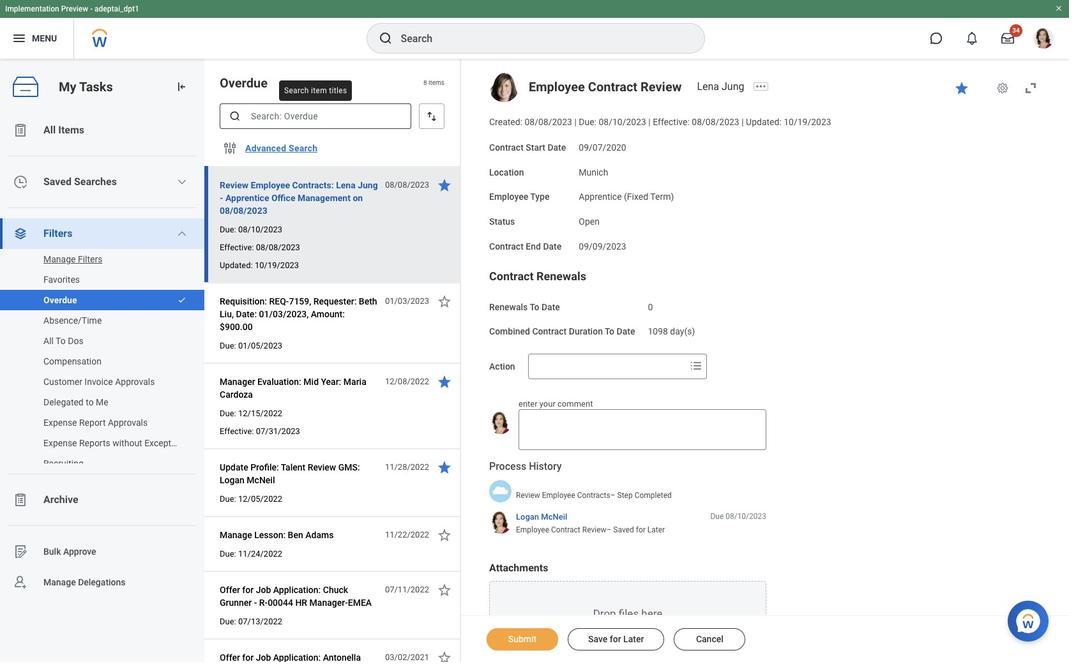 Task type: describe. For each thing, give the bounding box(es) containing it.
date for contract end date
[[543, 241, 562, 251]]

1098 day(s)
[[648, 327, 695, 337]]

due: 01/05/2023
[[220, 341, 282, 351]]

searches
[[74, 176, 117, 188]]

expense report approvals
[[43, 418, 148, 428]]

liu,
[[220, 309, 234, 319]]

saved searches button
[[0, 167, 204, 197]]

invoice
[[85, 377, 113, 387]]

manage for manage filters
[[43, 254, 76, 264]]

start
[[526, 142, 545, 152]]

0 vertical spatial renewals
[[537, 269, 586, 283]]

job
[[256, 585, 271, 595]]

1 horizontal spatial 10/19/2023
[[784, 117, 831, 127]]

close environment banner image
[[1055, 4, 1063, 12]]

all for all to dos
[[43, 336, 54, 346]]

implementation
[[5, 4, 59, 13]]

contract up location
[[489, 142, 524, 152]]

search item titles tooltip
[[277, 78, 355, 103]]

location
[[489, 167, 524, 177]]

contract start date element
[[579, 135, 626, 154]]

expense for expense report approvals
[[43, 418, 77, 428]]

munich element
[[579, 164, 608, 177]]

review up logan mcneil on the bottom of page
[[516, 491, 540, 500]]

overdue inside button
[[43, 295, 77, 305]]

0 vertical spatial 08/10/2023
[[599, 117, 646, 127]]

logan inside 'update profile: talent review gms: logan mcneil'
[[220, 475, 245, 485]]

apprentice inside apprentice (fixed term) element
[[579, 192, 622, 202]]

for inside process history region
[[636, 526, 646, 535]]

my tasks
[[59, 79, 113, 94]]

overdue button
[[0, 287, 171, 313]]

star image for review employee contracts: lena jung - apprentice office management on 08/08/2023
[[437, 178, 452, 193]]

1 vertical spatial renewals
[[489, 302, 528, 312]]

mcneil inside the logan mcneil button
[[541, 512, 567, 522]]

review employee contracts: lena jung - apprentice office management on 08/08/2023 button
[[220, 178, 378, 218]]

requester:
[[313, 296, 357, 307]]

report
[[79, 418, 106, 428]]

01/03/2023,
[[259, 309, 309, 319]]

submit button
[[487, 628, 558, 651]]

gms:
[[338, 462, 360, 473]]

employee's photo (lena jung) image
[[489, 73, 519, 102]]

due: up contract start date element
[[579, 117, 597, 127]]

effective: for manager evaluation: mid year: maria cardoza
[[220, 427, 254, 436]]

due: for requisition: req-7159, requester: beth liu, date: 01/03/2023, amount: $900.00
[[220, 341, 236, 351]]

preview
[[61, 4, 88, 13]]

effective: 08/08/2023
[[220, 243, 300, 252]]

12/05/2022
[[238, 494, 282, 504]]

talent
[[281, 462, 305, 473]]

chevron down image
[[177, 177, 187, 187]]

approvals for customer invoice approvals
[[115, 377, 155, 387]]

– for review employee contracts
[[610, 491, 615, 500]]

application:
[[273, 585, 321, 595]]

on
[[353, 193, 363, 203]]

contract renewals
[[489, 269, 586, 283]]

2 horizontal spatial to
[[605, 327, 614, 337]]

implementation preview -   adeptai_dpt1
[[5, 4, 139, 13]]

process history
[[489, 461, 562, 473]]

evaluation:
[[257, 377, 301, 387]]

filters button
[[0, 218, 204, 249]]

34
[[1012, 27, 1020, 34]]

hr
[[295, 598, 307, 608]]

duration
[[569, 327, 603, 337]]

all to dos button
[[0, 328, 192, 354]]

filters inside dropdown button
[[43, 227, 72, 240]]

apprentice inside review employee contracts: lena jung - apprentice office management on 08/08/2023
[[225, 193, 269, 203]]

customer
[[43, 377, 82, 387]]

(fixed
[[624, 192, 648, 202]]

action bar region
[[461, 616, 1069, 662]]

items
[[429, 79, 445, 86]]

status
[[489, 217, 515, 227]]

bulk
[[43, 546, 61, 557]]

2 | from the left
[[648, 117, 651, 127]]

justify image
[[11, 31, 27, 46]]

customer invoice approvals button
[[0, 369, 192, 395]]

manage filters
[[43, 254, 102, 264]]

your
[[540, 399, 556, 409]]

search image
[[229, 110, 241, 123]]

employee inside review employee contracts: lena jung - apprentice office management on 08/08/2023
[[251, 180, 290, 190]]

combined contract duration to date element
[[648, 319, 695, 338]]

11/28/2022
[[385, 462, 429, 472]]

for for offer for job application: chuck grunner ‎- r-00044 hr manager-emea
[[242, 585, 254, 595]]

manage delegations link
[[0, 567, 204, 598]]

reports
[[79, 438, 110, 448]]

manager-
[[309, 598, 348, 608]]

employee for employee contract review – saved for later
[[516, 526, 549, 535]]

contract end date
[[489, 241, 562, 251]]

review inside 'update profile: talent review gms: logan mcneil'
[[308, 462, 336, 473]]

later inside save for later button
[[623, 634, 644, 644]]

contracts:
[[292, 180, 334, 190]]

contract down contract end date
[[489, 269, 534, 283]]

absence/time button
[[0, 308, 192, 333]]

archive button
[[0, 485, 204, 515]]

contract down status
[[489, 241, 524, 251]]

profile:
[[250, 462, 279, 473]]

created: 08/08/2023 | due: 08/10/2023 | effective: 08/08/2023 | updated: 10/19/2023
[[489, 117, 831, 127]]

save for later
[[588, 634, 644, 644]]

user plus image
[[13, 575, 28, 590]]

fullscreen image
[[1023, 80, 1039, 96]]

manage for manage delegations
[[43, 577, 76, 587]]

clock check image
[[13, 174, 28, 190]]

save
[[588, 634, 608, 644]]

due
[[710, 512, 724, 521]]

date for renewals to date
[[542, 302, 560, 312]]

expense for expense reports without exceptions
[[43, 438, 77, 448]]

lena jung
[[697, 80, 744, 93]]

profile logan mcneil image
[[1033, 28, 1054, 51]]

requisition: req-7159, requester: beth liu, date: 01/03/2023, amount: $900.00
[[220, 296, 377, 332]]

adeptai_dpt1
[[95, 4, 139, 13]]

date left 1098
[[617, 327, 635, 337]]

00044
[[268, 598, 293, 608]]

updated: 10/19/2023
[[220, 261, 299, 270]]

1 vertical spatial star image
[[437, 528, 452, 543]]

cancel
[[696, 634, 724, 644]]

contract down renewals to date
[[532, 327, 567, 337]]

08/10/2023 for due: 08/10/2023
[[238, 225, 282, 234]]

renewals to date element
[[648, 294, 653, 313]]

list containing all items
[[0, 115, 204, 598]]

10/19/2023 inside item list element
[[255, 261, 299, 270]]

chevron down image
[[177, 229, 187, 239]]

notifications large image
[[966, 32, 978, 45]]

inbox large image
[[1001, 32, 1014, 45]]

review employee contracts: lena jung - apprentice office management on 08/08/2023
[[220, 180, 378, 216]]

employee contract review – saved for later
[[516, 526, 665, 535]]

recruiting button
[[0, 451, 192, 476]]

contracts
[[577, 491, 610, 500]]

item list element
[[204, 59, 461, 662]]

to
[[86, 397, 94, 407]]

history
[[529, 461, 562, 473]]

enter your comment
[[519, 399, 593, 409]]

absence/time
[[43, 316, 102, 326]]

process history region
[[489, 460, 766, 540]]

configure image
[[222, 141, 238, 156]]

management
[[298, 193, 351, 203]]

exceptions
[[144, 438, 188, 448]]

star image for manager evaluation: mid year: maria cardoza
[[437, 374, 452, 390]]

due: 11/24/2022
[[220, 549, 282, 559]]

term)
[[650, 192, 674, 202]]

approvals for expense report approvals
[[108, 418, 148, 428]]

my
[[59, 79, 76, 94]]

‎-
[[254, 598, 257, 608]]

Search Workday  search field
[[401, 24, 678, 52]]

manage for manage lesson: ben adams
[[220, 530, 252, 540]]

08/08/2023 inside review employee contracts: lena jung - apprentice office management on 08/08/2023
[[220, 206, 267, 216]]

clipboard image for all items
[[13, 123, 28, 138]]

jung inside review employee contracts: lena jung - apprentice office management on 08/08/2023
[[358, 180, 378, 190]]

search inside tooltip
[[284, 86, 309, 95]]

employee up logan mcneil on the bottom of page
[[542, 491, 575, 500]]

lena inside review employee contracts: lena jung - apprentice office management on 08/08/2023
[[336, 180, 356, 190]]

maria
[[343, 377, 366, 387]]

review down review employee contracts – step completed
[[582, 526, 606, 535]]

manager evaluation: mid year: maria cardoza button
[[220, 374, 378, 402]]

end
[[526, 241, 541, 251]]

item
[[311, 86, 327, 95]]

prompts image
[[688, 358, 704, 374]]



Task type: locate. For each thing, give the bounding box(es) containing it.
1098
[[648, 327, 668, 337]]

0 vertical spatial overdue
[[220, 75, 268, 91]]

review left 'gms:'
[[308, 462, 336, 473]]

1 | from the left
[[574, 117, 577, 127]]

check image
[[178, 296, 186, 305]]

manage down bulk
[[43, 577, 76, 587]]

1 horizontal spatial 08/10/2023
[[599, 117, 646, 127]]

expense inside button
[[43, 438, 77, 448]]

0 vertical spatial later
[[647, 526, 665, 535]]

updated:
[[746, 117, 782, 127], [220, 261, 253, 270]]

contract up contract start date element
[[588, 79, 637, 95]]

due: for manage lesson: ben adams
[[220, 549, 236, 559]]

1 all from the top
[[43, 124, 56, 136]]

logan inside the logan mcneil button
[[516, 512, 539, 522]]

requisition: req-7159, requester: beth liu, date: 01/03/2023, amount: $900.00 button
[[220, 294, 378, 335]]

07/11/2022
[[385, 585, 429, 595]]

$900.00
[[220, 322, 253, 332]]

due: left 11/24/2022
[[220, 549, 236, 559]]

employee down location
[[489, 192, 528, 202]]

due: for manager evaluation: mid year: maria cardoza
[[220, 409, 236, 418]]

lena up on
[[336, 180, 356, 190]]

0 vertical spatial jung
[[722, 80, 744, 93]]

advanced
[[245, 143, 286, 153]]

effective: for review employee contracts: lena jung - apprentice office management on 08/08/2023
[[220, 243, 254, 252]]

apprentice up due: 08/10/2023
[[225, 193, 269, 203]]

0 horizontal spatial 10/19/2023
[[255, 261, 299, 270]]

req-
[[269, 296, 289, 307]]

all for all items
[[43, 124, 56, 136]]

submit
[[508, 634, 537, 644]]

for left job
[[242, 585, 254, 595]]

employee down search workday search field
[[529, 79, 585, 95]]

- right preview
[[90, 4, 93, 13]]

0 vertical spatial logan
[[220, 475, 245, 485]]

– left 'step' at bottom
[[610, 491, 615, 500]]

- inside menu 'banner'
[[90, 4, 93, 13]]

expense down delegated
[[43, 418, 77, 428]]

attachments
[[489, 562, 548, 574]]

4 star image from the top
[[437, 460, 452, 475]]

employee contract review
[[529, 79, 682, 95]]

1 vertical spatial expense
[[43, 438, 77, 448]]

my tasks element
[[0, 59, 204, 662]]

1 horizontal spatial -
[[220, 193, 223, 203]]

1 vertical spatial effective:
[[220, 243, 254, 252]]

clipboard image inside archive button
[[13, 492, 28, 508]]

advanced search button
[[240, 135, 323, 161]]

1 horizontal spatial saved
[[613, 526, 634, 535]]

0 vertical spatial filters
[[43, 227, 72, 240]]

0 horizontal spatial star image
[[437, 528, 452, 543]]

0 horizontal spatial apprentice
[[225, 193, 269, 203]]

manage
[[43, 254, 76, 264], [220, 530, 252, 540], [43, 577, 76, 587]]

sort image
[[425, 110, 438, 123]]

delegated to me
[[43, 397, 108, 407]]

0 vertical spatial all
[[43, 124, 56, 136]]

0 vertical spatial manage
[[43, 254, 76, 264]]

combined contract duration to date
[[489, 327, 635, 337]]

1 vertical spatial manage
[[220, 530, 252, 540]]

0 vertical spatial saved
[[43, 176, 72, 188]]

1 vertical spatial updated:
[[220, 261, 253, 270]]

1 horizontal spatial to
[[530, 302, 539, 312]]

1 horizontal spatial updated:
[[746, 117, 782, 127]]

for right save
[[610, 634, 621, 644]]

created:
[[489, 117, 522, 127]]

lena up created: 08/08/2023 | due: 08/10/2023 | effective: 08/08/2023 | updated: 10/19/2023
[[697, 80, 719, 93]]

to for date
[[530, 302, 539, 312]]

star image for update profile: talent review gms: logan mcneil
[[437, 460, 452, 475]]

0 horizontal spatial jung
[[358, 180, 378, 190]]

0 vertical spatial approvals
[[115, 377, 155, 387]]

08/08/2023
[[525, 117, 572, 127], [692, 117, 739, 127], [385, 180, 429, 190], [220, 206, 267, 216], [256, 243, 300, 252]]

1 vertical spatial approvals
[[108, 418, 148, 428]]

archive
[[43, 494, 78, 506]]

all items button
[[0, 115, 204, 146]]

customer invoice approvals
[[43, 377, 155, 387]]

2 vertical spatial effective:
[[220, 427, 254, 436]]

1 vertical spatial all
[[43, 336, 54, 346]]

to right duration
[[605, 327, 614, 337]]

approvals
[[115, 377, 155, 387], [108, 418, 148, 428]]

due: 12/05/2022
[[220, 494, 282, 504]]

update profile: talent review gms: logan mcneil
[[220, 462, 360, 485]]

logan down process history
[[516, 512, 539, 522]]

0 horizontal spatial saved
[[43, 176, 72, 188]]

0 horizontal spatial |
[[574, 117, 577, 127]]

list
[[0, 115, 204, 598], [0, 247, 204, 476]]

star image for offer for job application: chuck grunner ‎- r-00044 hr manager-emea
[[437, 582, 452, 598]]

08/10/2023
[[599, 117, 646, 127], [238, 225, 282, 234], [726, 512, 766, 521]]

without
[[113, 438, 142, 448]]

menu banner
[[0, 0, 1069, 59]]

date right start
[[548, 142, 566, 152]]

contract inside process history region
[[551, 526, 580, 535]]

09/07/2020
[[579, 142, 626, 152]]

r-
[[259, 598, 268, 608]]

contract renewals group
[[489, 269, 1044, 339]]

1 vertical spatial filters
[[78, 254, 102, 264]]

0 vertical spatial for
[[636, 526, 646, 535]]

menu
[[32, 33, 57, 43]]

date:
[[236, 309, 257, 319]]

employee's photo (logan mcneil) image
[[489, 412, 512, 434]]

0 horizontal spatial logan
[[220, 475, 245, 485]]

0 horizontal spatial -
[[90, 4, 93, 13]]

lena
[[697, 80, 719, 93], [336, 180, 356, 190]]

delegated to me button
[[0, 390, 192, 415]]

0 horizontal spatial mcneil
[[247, 475, 275, 485]]

to left the dos
[[56, 336, 66, 346]]

enter your comment text field
[[519, 410, 766, 451]]

approve
[[63, 546, 96, 557]]

attachments region
[[489, 562, 766, 662]]

2 horizontal spatial for
[[636, 526, 646, 535]]

due: down $900.00
[[220, 341, 236, 351]]

1 vertical spatial overdue
[[43, 295, 77, 305]]

all left the dos
[[43, 336, 54, 346]]

date for contract start date
[[548, 142, 566, 152]]

open element
[[579, 214, 600, 227]]

filters up favorites button
[[78, 254, 102, 264]]

to down the contract renewals
[[530, 302, 539, 312]]

date up combined contract duration to date
[[542, 302, 560, 312]]

logan down update
[[220, 475, 245, 485]]

overdue up search icon
[[220, 75, 268, 91]]

2 horizontal spatial |
[[742, 117, 744, 127]]

0 vertical spatial updated:
[[746, 117, 782, 127]]

offer for job application: chuck grunner ‎- r-00044 hr manager-emea
[[220, 585, 372, 608]]

employee for employee type
[[489, 192, 528, 202]]

0 vertical spatial -
[[90, 4, 93, 13]]

0 vertical spatial expense
[[43, 418, 77, 428]]

search down search: overdue text field
[[289, 143, 318, 153]]

delegations
[[78, 577, 126, 587]]

- inside review employee contracts: lena jung - apprentice office management on 08/08/2023
[[220, 193, 223, 203]]

updated: down effective: 08/08/2023 on the top
[[220, 261, 253, 270]]

approvals right invoice
[[115, 377, 155, 387]]

manager
[[220, 377, 255, 387]]

perspective image
[[13, 226, 28, 241]]

Action field
[[529, 355, 686, 378]]

manage delegations
[[43, 577, 126, 587]]

0 horizontal spatial to
[[56, 336, 66, 346]]

2 all from the top
[[43, 336, 54, 346]]

due: for update profile: talent review gms: logan mcneil
[[220, 494, 236, 504]]

saved inside process history region
[[613, 526, 634, 535]]

1 horizontal spatial later
[[647, 526, 665, 535]]

0 horizontal spatial lena
[[336, 180, 356, 190]]

cancel button
[[674, 628, 746, 651]]

search
[[284, 86, 309, 95], [289, 143, 318, 153]]

update
[[220, 462, 248, 473]]

– down review employee contracts – step completed
[[606, 526, 611, 535]]

0 vertical spatial lena
[[697, 80, 719, 93]]

1 vertical spatial clipboard image
[[13, 492, 28, 508]]

manage up due: 11/24/2022
[[220, 530, 252, 540]]

recruiting
[[43, 459, 84, 469]]

due: down grunner
[[220, 617, 236, 627]]

adams
[[305, 530, 334, 540]]

renewals down end
[[537, 269, 586, 283]]

due: 07/13/2022
[[220, 617, 282, 627]]

review down configure "image"
[[220, 180, 248, 190]]

day(s)
[[670, 327, 695, 337]]

1 expense from the top
[[43, 418, 77, 428]]

filters inside button
[[78, 254, 102, 264]]

manager evaluation: mid year: maria cardoza
[[220, 377, 366, 400]]

expense reports without exceptions button
[[0, 430, 192, 456]]

2 expense from the top
[[43, 438, 77, 448]]

01/03/2023
[[385, 296, 429, 306]]

07/13/2022
[[238, 617, 282, 627]]

review up created: 08/08/2023 | due: 08/10/2023 | effective: 08/08/2023 | updated: 10/19/2023
[[641, 79, 682, 95]]

clipboard image left 'archive'
[[13, 492, 28, 508]]

due: for review employee contracts: lena jung - apprentice office management on 08/08/2023
[[220, 225, 236, 234]]

star image
[[954, 80, 970, 96], [437, 528, 452, 543]]

1 vertical spatial 08/10/2023
[[238, 225, 282, 234]]

1 horizontal spatial renewals
[[537, 269, 586, 283]]

star image right 11/22/2022
[[437, 528, 452, 543]]

search image
[[378, 31, 393, 46]]

1 clipboard image from the top
[[13, 123, 28, 138]]

0 vertical spatial clipboard image
[[13, 123, 28, 138]]

mid
[[304, 377, 319, 387]]

manage lesson: ben adams
[[220, 530, 334, 540]]

search inside button
[[289, 143, 318, 153]]

to inside button
[[56, 336, 66, 346]]

due 08/10/2023
[[710, 512, 766, 521]]

rename image
[[13, 544, 28, 559]]

0 horizontal spatial 08/10/2023
[[238, 225, 282, 234]]

1 vertical spatial jung
[[358, 180, 378, 190]]

renewals up combined
[[489, 302, 528, 312]]

for down completed
[[636, 526, 646, 535]]

for for save for later
[[610, 634, 621, 644]]

0 horizontal spatial overdue
[[43, 295, 77, 305]]

2 star image from the top
[[437, 294, 452, 309]]

clipboard image inside all items button
[[13, 123, 28, 138]]

1 vertical spatial saved
[[613, 526, 634, 535]]

employee up office on the left of the page
[[251, 180, 290, 190]]

all left items
[[43, 124, 56, 136]]

star image for requisition: req-7159, requester: beth liu, date: 01/03/2023, amount: $900.00
[[437, 294, 452, 309]]

6 star image from the top
[[437, 650, 452, 662]]

employee down the logan mcneil button
[[516, 526, 549, 535]]

filters up the "manage filters"
[[43, 227, 72, 240]]

offer
[[220, 585, 240, 595]]

1 vertical spatial search
[[289, 143, 318, 153]]

11/24/2022
[[238, 549, 282, 559]]

mcneil up employee contract review – saved for later
[[541, 512, 567, 522]]

office
[[271, 193, 295, 203]]

review inside review employee contracts: lena jung - apprentice office management on 08/08/2023
[[220, 180, 248, 190]]

08/10/2023 up effective: 08/08/2023 on the top
[[238, 225, 282, 234]]

all
[[43, 124, 56, 136], [43, 336, 54, 346]]

later inside process history region
[[647, 526, 665, 535]]

due: down update
[[220, 494, 236, 504]]

updated: down lena jung element
[[746, 117, 782, 127]]

gear image
[[996, 82, 1009, 95]]

later right save
[[623, 634, 644, 644]]

2 list from the top
[[0, 247, 204, 476]]

lesson:
[[254, 530, 286, 540]]

0 horizontal spatial for
[[242, 585, 254, 595]]

Search: Overdue text field
[[220, 103, 411, 129]]

1 vertical spatial 10/19/2023
[[255, 261, 299, 270]]

expense inside button
[[43, 418, 77, 428]]

overdue down favorites on the top of page
[[43, 295, 77, 305]]

star image left gear icon
[[954, 80, 970, 96]]

1 horizontal spatial |
[[648, 117, 651, 127]]

year:
[[321, 377, 341, 387]]

saved searches
[[43, 176, 117, 188]]

2 clipboard image from the top
[[13, 492, 28, 508]]

1 vertical spatial logan
[[516, 512, 539, 522]]

star image
[[437, 178, 452, 193], [437, 294, 452, 309], [437, 374, 452, 390], [437, 460, 452, 475], [437, 582, 452, 598], [437, 650, 452, 662]]

1 horizontal spatial lena
[[697, 80, 719, 93]]

saved right clock check "icon"
[[43, 176, 72, 188]]

apprentice (fixed term) element
[[579, 189, 674, 202]]

1 vertical spatial –
[[606, 526, 611, 535]]

search item titles
[[284, 86, 347, 95]]

1 horizontal spatial apprentice
[[579, 192, 622, 202]]

due: up effective: 08/08/2023 on the top
[[220, 225, 236, 234]]

5 star image from the top
[[437, 582, 452, 598]]

list containing manage filters
[[0, 247, 204, 476]]

1 horizontal spatial for
[[610, 634, 621, 644]]

date right end
[[543, 241, 562, 251]]

08/10/2023 inside process history region
[[726, 512, 766, 521]]

expense up recruiting
[[43, 438, 77, 448]]

apprentice down munich
[[579, 192, 622, 202]]

due: down cardoza at the bottom of the page
[[220, 409, 236, 418]]

due: for offer for job application: chuck grunner ‎- r-00044 hr manager-emea
[[220, 617, 236, 627]]

manage up favorites on the top of page
[[43, 254, 76, 264]]

1 vertical spatial lena
[[336, 180, 356, 190]]

save for later button
[[568, 628, 664, 651]]

1 horizontal spatial mcneil
[[541, 512, 567, 522]]

1 vertical spatial for
[[242, 585, 254, 595]]

1 vertical spatial mcneil
[[541, 512, 567, 522]]

saved inside dropdown button
[[43, 176, 72, 188]]

1 horizontal spatial logan
[[516, 512, 539, 522]]

08/10/2023 for due 08/10/2023
[[726, 512, 766, 521]]

1 star image from the top
[[437, 178, 452, 193]]

1 vertical spatial later
[[623, 634, 644, 644]]

–
[[610, 491, 615, 500], [606, 526, 611, 535]]

08/10/2023 up contract start date element
[[599, 117, 646, 127]]

contract start date
[[489, 142, 566, 152]]

0 vertical spatial mcneil
[[247, 475, 275, 485]]

1 horizontal spatial overdue
[[220, 75, 268, 91]]

- up due: 08/10/2023
[[220, 193, 223, 203]]

0 horizontal spatial renewals
[[489, 302, 528, 312]]

0 horizontal spatial later
[[623, 634, 644, 644]]

34 button
[[994, 24, 1023, 52]]

1 list from the top
[[0, 115, 204, 598]]

3 | from the left
[[742, 117, 744, 127]]

08/10/2023 inside item list element
[[238, 225, 282, 234]]

expense report approvals button
[[0, 410, 192, 436]]

titles
[[329, 86, 347, 95]]

1 vertical spatial -
[[220, 193, 223, 203]]

search left item
[[284, 86, 309, 95]]

manage inside button
[[43, 254, 76, 264]]

0 vertical spatial –
[[610, 491, 615, 500]]

2 horizontal spatial 08/10/2023
[[726, 512, 766, 521]]

3 star image from the top
[[437, 374, 452, 390]]

type
[[530, 192, 550, 202]]

0 vertical spatial 10/19/2023
[[784, 117, 831, 127]]

overdue inside item list element
[[220, 75, 268, 91]]

0 vertical spatial star image
[[954, 80, 970, 96]]

contract end date element
[[579, 234, 626, 253]]

logan mcneil
[[516, 512, 567, 522]]

0 horizontal spatial filters
[[43, 227, 72, 240]]

8 items
[[423, 79, 445, 86]]

clipboard image
[[13, 123, 28, 138], [13, 492, 28, 508]]

0 vertical spatial effective:
[[653, 117, 690, 127]]

clipboard image left all items
[[13, 123, 28, 138]]

mcneil inside 'update profile: talent review gms: logan mcneil'
[[247, 475, 275, 485]]

manage lesson: ben adams button
[[220, 528, 339, 543]]

lena jung element
[[697, 80, 752, 93]]

2 vertical spatial 08/10/2023
[[726, 512, 766, 521]]

review employee contracts – step completed
[[516, 491, 672, 500]]

delegated
[[43, 397, 84, 407]]

– for employee contract review
[[606, 526, 611, 535]]

employee for employee contract review
[[529, 79, 585, 95]]

7159,
[[289, 296, 311, 307]]

logan
[[220, 475, 245, 485], [516, 512, 539, 522]]

transformation import image
[[175, 80, 188, 93]]

for inside offer for job application: chuck grunner ‎- r-00044 hr manager-emea
[[242, 585, 254, 595]]

1 horizontal spatial jung
[[722, 80, 744, 93]]

mcneil down profile:
[[247, 475, 275, 485]]

2 vertical spatial for
[[610, 634, 621, 644]]

clipboard image for archive
[[13, 492, 28, 508]]

1 horizontal spatial filters
[[78, 254, 102, 264]]

to
[[530, 302, 539, 312], [605, 327, 614, 337], [56, 336, 66, 346]]

08/10/2023 right due
[[726, 512, 766, 521]]

cardoza
[[220, 390, 253, 400]]

updated: inside item list element
[[220, 261, 253, 270]]

0 vertical spatial search
[[284, 86, 309, 95]]

to for dos
[[56, 336, 66, 346]]

2 vertical spatial manage
[[43, 577, 76, 587]]

all items
[[43, 124, 84, 136]]

approvals up "without"
[[108, 418, 148, 428]]

saved down 'step' at bottom
[[613, 526, 634, 535]]

for inside button
[[610, 634, 621, 644]]

offer for job application: chuck grunner ‎- r-00044 hr manager-emea button
[[220, 582, 378, 611]]

1 horizontal spatial star image
[[954, 80, 970, 96]]

dos
[[68, 336, 83, 346]]

manage inside button
[[220, 530, 252, 540]]

contract down the logan mcneil button
[[551, 526, 580, 535]]

0 horizontal spatial updated:
[[220, 261, 253, 270]]

later down completed
[[647, 526, 665, 535]]

employee
[[529, 79, 585, 95], [251, 180, 290, 190], [489, 192, 528, 202], [542, 491, 575, 500], [516, 526, 549, 535]]



Task type: vqa. For each thing, say whether or not it's contained in the screenshot.


